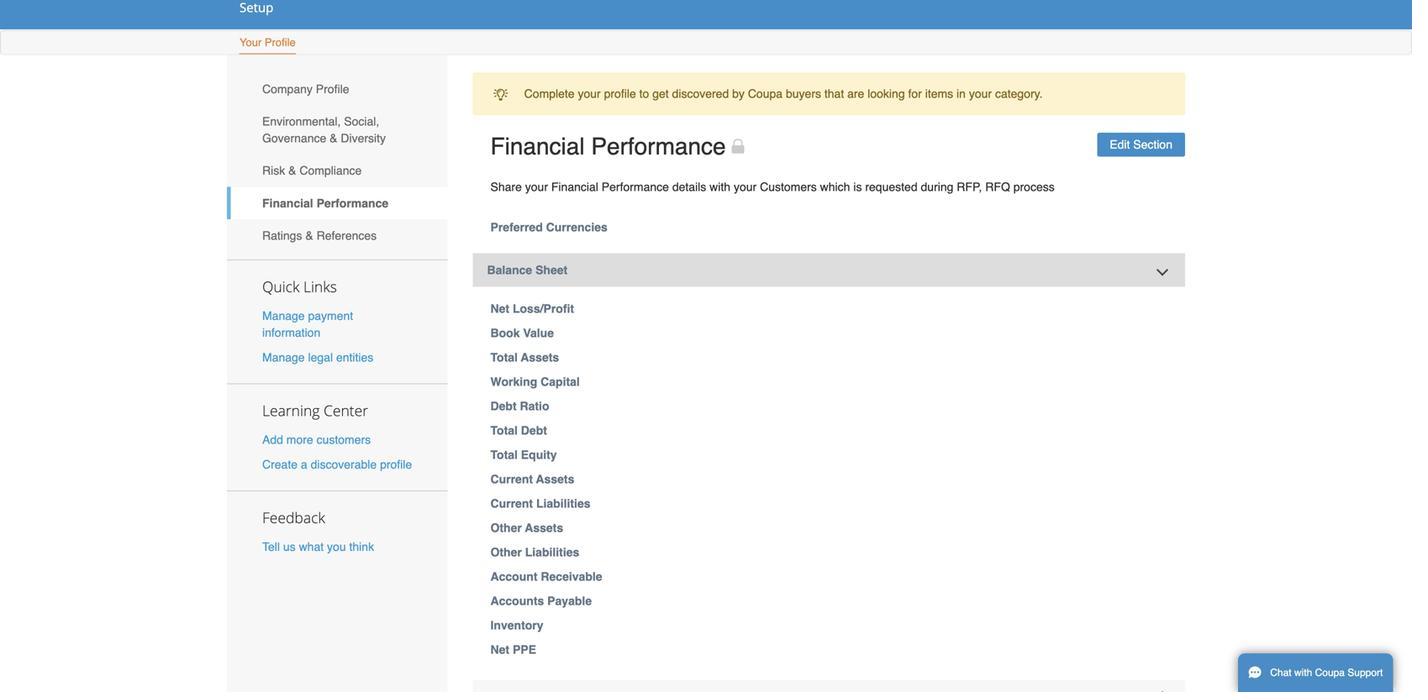 Task type: vqa. For each thing, say whether or not it's contained in the screenshot.
the top Profile
yes



Task type: locate. For each thing, give the bounding box(es) containing it.
total down the book
[[490, 351, 518, 364]]

& for compliance
[[288, 164, 296, 177]]

manage
[[262, 309, 305, 323], [262, 351, 305, 364]]

working
[[490, 375, 537, 389]]

coupa
[[748, 87, 783, 101], [1315, 667, 1345, 679]]

profile for company profile
[[316, 82, 349, 96]]

0 horizontal spatial debt
[[490, 400, 517, 413]]

section
[[1133, 138, 1173, 151]]

current liabilities
[[490, 497, 590, 511]]

0 vertical spatial current
[[490, 473, 533, 486]]

financial performance down "to"
[[490, 133, 726, 160]]

1 net from the top
[[490, 302, 509, 316]]

1 vertical spatial &
[[288, 164, 296, 177]]

debt ratio
[[490, 400, 549, 413]]

0 vertical spatial profile
[[265, 36, 296, 49]]

manage for manage legal entities
[[262, 351, 305, 364]]

diversity
[[341, 132, 386, 145]]

get
[[652, 87, 669, 101]]

1 horizontal spatial coupa
[[1315, 667, 1345, 679]]

complete your profile to get discovered by coupa buyers that are looking for items in your category.
[[524, 87, 1043, 101]]

book
[[490, 327, 520, 340]]

0 vertical spatial financial performance
[[490, 133, 726, 160]]

1 total from the top
[[490, 351, 518, 364]]

details
[[672, 180, 706, 194]]

profile right your on the left top of page
[[265, 36, 296, 49]]

net up the book
[[490, 302, 509, 316]]

discoverable
[[311, 458, 377, 471]]

1 vertical spatial debt
[[521, 424, 547, 437]]

0 vertical spatial total
[[490, 351, 518, 364]]

2 manage from the top
[[262, 351, 305, 364]]

current up other assets
[[490, 497, 533, 511]]

1 manage from the top
[[262, 309, 305, 323]]

financial up currencies
[[551, 180, 598, 194]]

profile
[[604, 87, 636, 101], [380, 458, 412, 471]]

ratings
[[262, 229, 302, 242]]

0 horizontal spatial profile
[[265, 36, 296, 49]]

2 vertical spatial performance
[[317, 197, 388, 210]]

2 vertical spatial total
[[490, 448, 518, 462]]

balance sheet
[[487, 264, 568, 277]]

& right risk
[[288, 164, 296, 177]]

0 horizontal spatial with
[[710, 180, 730, 194]]

1 vertical spatial manage
[[262, 351, 305, 364]]

1 vertical spatial financial performance
[[262, 197, 388, 210]]

with right chat
[[1294, 667, 1312, 679]]

other up account
[[490, 546, 522, 559]]

assets up current liabilities
[[536, 473, 574, 486]]

share your financial performance details with your customers which is requested during rfp, rfq process
[[490, 180, 1055, 194]]

net
[[490, 302, 509, 316], [490, 643, 509, 657]]

2 vertical spatial &
[[305, 229, 313, 242]]

legal
[[308, 351, 333, 364]]

net left the "ppe"
[[490, 643, 509, 657]]

financial up share
[[490, 133, 585, 160]]

0 vertical spatial financial
[[490, 133, 585, 160]]

& inside environmental, social, governance & diversity
[[330, 132, 337, 145]]

0 vertical spatial net
[[490, 302, 509, 316]]

what
[[299, 540, 324, 554]]

in
[[957, 87, 966, 101]]

0 vertical spatial liabilities
[[536, 497, 590, 511]]

1 vertical spatial total
[[490, 424, 518, 437]]

1 vertical spatial assets
[[536, 473, 574, 486]]

assets down current liabilities
[[525, 522, 563, 535]]

2 horizontal spatial &
[[330, 132, 337, 145]]

edit section
[[1110, 138, 1173, 151]]

current for current assets
[[490, 473, 533, 486]]

is
[[853, 180, 862, 194]]

debt down working
[[490, 400, 517, 413]]

1 horizontal spatial profile
[[316, 82, 349, 96]]

ratings & references
[[262, 229, 377, 242]]

currencies
[[546, 221, 608, 234]]

liabilities for current liabilities
[[536, 497, 590, 511]]

payment
[[308, 309, 353, 323]]

company profile link
[[227, 73, 448, 105]]

current down total equity
[[490, 473, 533, 486]]

book value
[[490, 327, 554, 340]]

0 vertical spatial coupa
[[748, 87, 783, 101]]

assets down value
[[521, 351, 559, 364]]

performance
[[591, 133, 726, 160], [602, 180, 669, 194], [317, 197, 388, 210]]

1 vertical spatial current
[[490, 497, 533, 511]]

0 vertical spatial assets
[[521, 351, 559, 364]]

current
[[490, 473, 533, 486], [490, 497, 533, 511]]

performance left details
[[602, 180, 669, 194]]

manage inside manage payment information
[[262, 309, 305, 323]]

1 vertical spatial coupa
[[1315, 667, 1345, 679]]

2 total from the top
[[490, 424, 518, 437]]

2 vertical spatial financial
[[262, 197, 313, 210]]

liabilities for other liabilities
[[525, 546, 579, 559]]

complete your profile to get discovered by coupa buyers that are looking for items in your category. alert
[[473, 73, 1185, 115]]

& inside 'link'
[[288, 164, 296, 177]]

that
[[824, 87, 844, 101]]

with right details
[[710, 180, 730, 194]]

profile right "discoverable"
[[380, 458, 412, 471]]

other up other liabilities
[[490, 522, 522, 535]]

0 horizontal spatial coupa
[[748, 87, 783, 101]]

manage up information
[[262, 309, 305, 323]]

coupa left support
[[1315, 667, 1345, 679]]

ratings & references link
[[227, 219, 448, 252]]

1 other from the top
[[490, 522, 522, 535]]

balance sheet heading
[[473, 253, 1185, 287]]

1 current from the top
[[490, 473, 533, 486]]

social,
[[344, 115, 379, 128]]

tell us what you think button
[[262, 539, 374, 555]]

1 vertical spatial profile
[[316, 82, 349, 96]]

0 vertical spatial other
[[490, 522, 522, 535]]

with inside chat with coupa support button
[[1294, 667, 1312, 679]]

environmental, social, governance & diversity link
[[227, 105, 448, 154]]

add more customers
[[262, 433, 371, 447]]

heading
[[473, 681, 1185, 693]]

entities
[[336, 351, 373, 364]]

1 vertical spatial net
[[490, 643, 509, 657]]

tell us what you think
[[262, 540, 374, 554]]

links
[[303, 277, 337, 297]]

0 vertical spatial manage
[[262, 309, 305, 323]]

coupa right by
[[748, 87, 783, 101]]

0 horizontal spatial profile
[[380, 458, 412, 471]]

profile left "to"
[[604, 87, 636, 101]]

manage for manage payment information
[[262, 309, 305, 323]]

manage down information
[[262, 351, 305, 364]]

1 horizontal spatial with
[[1294, 667, 1312, 679]]

you
[[327, 540, 346, 554]]

your left customers
[[734, 180, 757, 194]]

1 vertical spatial other
[[490, 546, 522, 559]]

1 vertical spatial liabilities
[[525, 546, 579, 559]]

total down total debt
[[490, 448, 518, 462]]

1 horizontal spatial profile
[[604, 87, 636, 101]]

2 current from the top
[[490, 497, 533, 511]]

risk
[[262, 164, 285, 177]]

debt down ratio
[[521, 424, 547, 437]]

payable
[[547, 595, 592, 608]]

0 vertical spatial profile
[[604, 87, 636, 101]]

profile up environmental, social, governance & diversity "link"
[[316, 82, 349, 96]]

performance up references
[[317, 197, 388, 210]]

profile
[[265, 36, 296, 49], [316, 82, 349, 96]]

complete
[[524, 87, 575, 101]]

support
[[1348, 667, 1383, 679]]

manage payment information
[[262, 309, 353, 340]]

0 vertical spatial &
[[330, 132, 337, 145]]

& right ratings
[[305, 229, 313, 242]]

0 horizontal spatial financial performance
[[262, 197, 388, 210]]

performance up details
[[591, 133, 726, 160]]

total debt
[[490, 424, 547, 437]]

& left diversity
[[330, 132, 337, 145]]

1 horizontal spatial financial performance
[[490, 133, 726, 160]]

total for total assets
[[490, 351, 518, 364]]

total down debt ratio
[[490, 424, 518, 437]]

3 total from the top
[[490, 448, 518, 462]]

category.
[[995, 87, 1043, 101]]

financial up ratings
[[262, 197, 313, 210]]

references
[[317, 229, 377, 242]]

2 vertical spatial assets
[[525, 522, 563, 535]]

2 net from the top
[[490, 643, 509, 657]]

chat with coupa support button
[[1238, 654, 1393, 693]]

1 horizontal spatial &
[[305, 229, 313, 242]]

chat with coupa support
[[1270, 667, 1383, 679]]

net for net ppe
[[490, 643, 509, 657]]

1 vertical spatial with
[[1294, 667, 1312, 679]]

manage legal entities link
[[262, 351, 373, 364]]

financial performance down compliance
[[262, 197, 388, 210]]

edit
[[1110, 138, 1130, 151]]

liabilities up "account receivable"
[[525, 546, 579, 559]]

quick links
[[262, 277, 337, 297]]

coupa inside alert
[[748, 87, 783, 101]]

other
[[490, 522, 522, 535], [490, 546, 522, 559]]

2 other from the top
[[490, 546, 522, 559]]

liabilities down current assets
[[536, 497, 590, 511]]

&
[[330, 132, 337, 145], [288, 164, 296, 177], [305, 229, 313, 242]]

0 horizontal spatial &
[[288, 164, 296, 177]]



Task type: describe. For each thing, give the bounding box(es) containing it.
manage legal entities
[[262, 351, 373, 364]]

value
[[523, 327, 554, 340]]

rfq
[[985, 180, 1010, 194]]

total for total debt
[[490, 424, 518, 437]]

loss/profit
[[513, 302, 574, 316]]

1 vertical spatial performance
[[602, 180, 669, 194]]

assets for current assets
[[536, 473, 574, 486]]

add more customers link
[[262, 433, 371, 447]]

profile for your profile
[[265, 36, 296, 49]]

0 vertical spatial debt
[[490, 400, 517, 413]]

more
[[286, 433, 313, 447]]

items
[[925, 87, 953, 101]]

customers
[[760, 180, 817, 194]]

your right complete
[[578, 87, 601, 101]]

your profile
[[240, 36, 296, 49]]

ppe
[[513, 643, 536, 657]]

current for current liabilities
[[490, 497, 533, 511]]

for
[[908, 87, 922, 101]]

center
[[324, 401, 368, 421]]

by
[[732, 87, 745, 101]]

working capital
[[490, 375, 580, 389]]

environmental,
[[262, 115, 341, 128]]

create a discoverable profile
[[262, 458, 412, 471]]

manage payment information link
[[262, 309, 353, 340]]

customers
[[317, 433, 371, 447]]

discovered
[[672, 87, 729, 101]]

balance
[[487, 264, 532, 277]]

information
[[262, 326, 320, 340]]

preferred
[[490, 221, 543, 234]]

assets for total assets
[[521, 351, 559, 364]]

net ppe
[[490, 643, 536, 657]]

1 horizontal spatial debt
[[521, 424, 547, 437]]

other assets
[[490, 522, 563, 535]]

1 vertical spatial profile
[[380, 458, 412, 471]]

create
[[262, 458, 298, 471]]

financial inside 'link'
[[262, 197, 313, 210]]

assets for other assets
[[525, 522, 563, 535]]

think
[[349, 540, 374, 554]]

us
[[283, 540, 296, 554]]

company
[[262, 82, 313, 96]]

financial performance link
[[227, 187, 448, 219]]

profile inside complete your profile to get discovered by coupa buyers that are looking for items in your category. alert
[[604, 87, 636, 101]]

account receivable
[[490, 570, 602, 584]]

learning
[[262, 401, 320, 421]]

feedback
[[262, 508, 325, 528]]

financial performance inside financial performance 'link'
[[262, 197, 388, 210]]

your profile link
[[239, 32, 296, 54]]

inventory
[[490, 619, 543, 632]]

0 vertical spatial with
[[710, 180, 730, 194]]

risk & compliance
[[262, 164, 362, 177]]

account
[[490, 570, 538, 584]]

& for references
[[305, 229, 313, 242]]

which
[[820, 180, 850, 194]]

during
[[921, 180, 953, 194]]

edit section link
[[1097, 133, 1185, 157]]

rfp,
[[957, 180, 982, 194]]

looking
[[868, 87, 905, 101]]

process
[[1013, 180, 1055, 194]]

accounts payable
[[490, 595, 592, 608]]

other liabilities
[[490, 546, 579, 559]]

balance sheet button
[[473, 253, 1185, 287]]

receivable
[[541, 570, 602, 584]]

1 vertical spatial financial
[[551, 180, 598, 194]]

learning center
[[262, 401, 368, 421]]

total for total equity
[[490, 448, 518, 462]]

your
[[240, 36, 262, 49]]

requested
[[865, 180, 918, 194]]

environmental, social, governance & diversity
[[262, 115, 386, 145]]

preferred currencies
[[490, 221, 608, 234]]

net for net loss/profit
[[490, 302, 509, 316]]

create a discoverable profile link
[[262, 458, 412, 471]]

chat
[[1270, 667, 1292, 679]]

equity
[[521, 448, 557, 462]]

ratio
[[520, 400, 549, 413]]

your right share
[[525, 180, 548, 194]]

0 vertical spatial performance
[[591, 133, 726, 160]]

accounts
[[490, 595, 544, 608]]

share
[[490, 180, 522, 194]]

total assets
[[490, 351, 559, 364]]

your right 'in'
[[969, 87, 992, 101]]

other for other liabilities
[[490, 546, 522, 559]]

other for other assets
[[490, 522, 522, 535]]

risk & compliance link
[[227, 154, 448, 187]]

performance inside 'link'
[[317, 197, 388, 210]]

a
[[301, 458, 307, 471]]

current assets
[[490, 473, 574, 486]]

are
[[847, 87, 864, 101]]

sheet
[[535, 264, 568, 277]]

capital
[[541, 375, 580, 389]]

quick
[[262, 277, 300, 297]]

coupa inside button
[[1315, 667, 1345, 679]]

to
[[639, 87, 649, 101]]

company profile
[[262, 82, 349, 96]]

compliance
[[300, 164, 362, 177]]

buyers
[[786, 87, 821, 101]]



